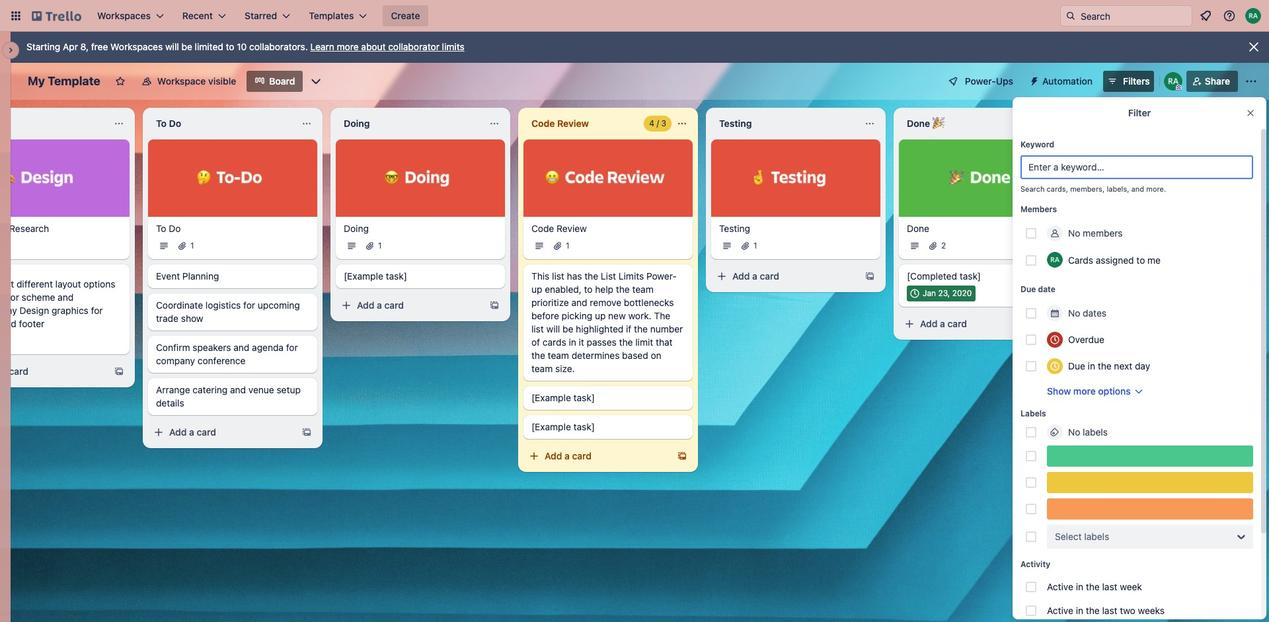 Task type: locate. For each thing, give the bounding box(es) containing it.
in up the show more options
[[1088, 360, 1096, 372]]

0 vertical spatial up
[[532, 283, 543, 295]]

1 horizontal spatial create from template… image
[[302, 427, 312, 438]]

to do up event
[[156, 223, 181, 234]]

a for this list has the list limits power- up enabled, to help the team prioritize and remove bottlenecks before picking up new work. the list will be highlighted if the number of cards in it passes the limit that the team determines based on team size.
[[565, 450, 570, 461]]

code inside text box
[[532, 118, 555, 129]]

Jan 23, 2020 checkbox
[[907, 285, 976, 301]]

coordinate logistics for upcoming trade show
[[156, 299, 300, 324]]

setup
[[277, 384, 301, 395]]

me
[[1148, 254, 1161, 266]]

list
[[601, 270, 616, 281]]

1 vertical spatial review
[[557, 223, 587, 234]]

active
[[1048, 581, 1074, 593], [1048, 605, 1074, 616]]

more right the learn
[[337, 41, 359, 52]]

2 vertical spatial [example task]
[[532, 421, 595, 432]]

0 horizontal spatial power-
[[647, 270, 677, 281]]

up down this
[[532, 283, 543, 295]]

labels down the show more options button
[[1083, 427, 1109, 438]]

up up highlighted
[[595, 310, 606, 321]]

2020
[[953, 288, 973, 298]]

in for active in the last week
[[1077, 581, 1084, 593]]

1 vertical spatial create from template… image
[[114, 366, 124, 377]]

and left venue
[[230, 384, 246, 395]]

1 vertical spatial no
[[1069, 308, 1081, 319]]

2 horizontal spatial create from template… image
[[489, 300, 500, 311]]

ruby anderson (rubyanderson7) image
[[1246, 8, 1262, 24], [1048, 252, 1064, 268]]

ruby anderson (rubyanderson7) image right open information menu image
[[1246, 8, 1262, 24]]

my template
[[28, 74, 100, 88]]

to
[[156, 118, 167, 129], [156, 223, 166, 234]]

2 doing from the top
[[344, 223, 369, 234]]

Search field
[[1077, 6, 1193, 26]]

1 horizontal spatial list
[[552, 270, 565, 281]]

be left limited
[[182, 41, 192, 52]]

search
[[1021, 185, 1045, 193]]

be inside 'this list has the list limits power- up enabled, to help the team prioritize and remove bottlenecks before picking up new work. the list will be highlighted if the number of cards in it passes the limit that the team determines based on team size.'
[[563, 323, 574, 334]]

active down activity
[[1048, 581, 1074, 593]]

automation
[[1043, 75, 1093, 87]]

team left the size.
[[532, 363, 553, 374]]

list
[[1162, 116, 1175, 128], [552, 270, 565, 281], [532, 323, 544, 334]]

board
[[269, 75, 295, 87]]

no for no dates
[[1069, 308, 1081, 319]]

1 horizontal spatial ruby anderson (rubyanderson7) image
[[1246, 8, 1262, 24]]

of
[[532, 336, 540, 348]]

power- up done 🎉 text field
[[966, 75, 997, 87]]

due left date
[[1021, 284, 1037, 294]]

to for to do text box
[[156, 118, 167, 129]]

ruby anderson (rubyanderson7) image
[[1165, 72, 1183, 91]]

1 horizontal spatial power-
[[966, 75, 997, 87]]

to left help
[[584, 283, 593, 295]]

1 done from the top
[[907, 118, 931, 129]]

0 vertical spatial list
[[1162, 116, 1175, 128]]

no dates
[[1069, 308, 1107, 319]]

based
[[623, 350, 649, 361]]

more inside button
[[1074, 386, 1096, 397]]

no left dates
[[1069, 308, 1081, 319]]

add for to do
[[169, 426, 187, 438]]

1 vertical spatial for
[[286, 342, 298, 353]]

last left "two"
[[1103, 605, 1118, 616]]

1 vertical spatial create from template… image
[[1053, 319, 1064, 329]]

testing for testing link
[[720, 223, 751, 234]]

0 vertical spatial to do
[[156, 118, 181, 129]]

do inside text box
[[169, 118, 181, 129]]

labels right select
[[1085, 531, 1110, 542]]

0 vertical spatial done
[[907, 118, 931, 129]]

do down workspace
[[169, 118, 181, 129]]

close popover image
[[1246, 108, 1257, 118]]

to do down workspace
[[156, 118, 181, 129]]

[completed task] link
[[907, 270, 1061, 283]]

another
[[1126, 116, 1160, 128]]

1 vertical spatial [example task]
[[532, 392, 595, 403]]

will up cards
[[547, 323, 560, 334]]

testing
[[720, 118, 752, 129], [720, 223, 751, 234]]

done for done
[[907, 223, 930, 234]]

passes
[[587, 336, 617, 348]]

list right another
[[1162, 116, 1175, 128]]

0 vertical spatial code
[[532, 118, 555, 129]]

Testing text field
[[712, 113, 860, 134]]

1 down doing link
[[378, 240, 382, 250]]

1 vertical spatial testing
[[720, 223, 751, 234]]

0 horizontal spatial up
[[532, 283, 543, 295]]

1 vertical spatial will
[[547, 323, 560, 334]]

0 vertical spatial for
[[243, 299, 255, 311]]

for inside the coordinate logistics for upcoming trade show
[[243, 299, 255, 311]]

2 vertical spatial no
[[1069, 427, 1081, 438]]

in down active in the last week
[[1077, 605, 1084, 616]]

1 doing from the top
[[344, 118, 370, 129]]

2 to from the top
[[156, 223, 166, 234]]

1 testing from the top
[[720, 118, 752, 129]]

1 vertical spatial done
[[907, 223, 930, 234]]

no up cards
[[1069, 228, 1081, 239]]

add a card button for event planning
[[148, 422, 294, 443]]

starred button
[[237, 5, 298, 26]]

0 vertical spatial power-
[[966, 75, 997, 87]]

task]
[[386, 270, 407, 281], [960, 270, 982, 281], [574, 392, 595, 403], [574, 421, 595, 432]]

0 vertical spatial code review
[[532, 118, 589, 129]]

1 up the event planning at the left of the page
[[190, 240, 194, 250]]

0 vertical spatial testing
[[720, 118, 752, 129]]

add a card button for this list has the list limits power- up enabled, to help the team prioritize and remove bottlenecks before picking up new work. the list will be highlighted if the number of cards in it passes the limit that the team determines based on team size.
[[524, 446, 669, 467]]

1 vertical spatial last
[[1103, 605, 1118, 616]]

last for week
[[1103, 581, 1118, 593]]

2 no from the top
[[1069, 308, 1081, 319]]

more right show
[[1074, 386, 1096, 397]]

0 vertical spatial last
[[1103, 581, 1118, 593]]

and left more.
[[1132, 185, 1145, 193]]

add a card for this list has the list limits power- up enabled, to help the team prioritize and remove bottlenecks before picking up new work. the list will be highlighted if the number of cards in it passes the limit that the team determines based on team size.
[[545, 450, 592, 461]]

2 code review from the top
[[532, 223, 587, 234]]

1 last from the top
[[1103, 581, 1118, 593]]

templates
[[309, 10, 354, 21]]

Done 🎉 text field
[[900, 113, 1048, 134]]

review inside text box
[[558, 118, 589, 129]]

to do link
[[156, 222, 310, 235]]

the down of
[[532, 350, 546, 361]]

doing for doing 'text field'
[[344, 118, 370, 129]]

0 vertical spatial to
[[226, 41, 235, 52]]

1 code review from the top
[[532, 118, 589, 129]]

2 review from the top
[[557, 223, 587, 234]]

1 vertical spatial due
[[1069, 360, 1086, 372]]

and up picking
[[572, 297, 588, 308]]

team up bottlenecks
[[633, 283, 654, 295]]

testing inside text box
[[720, 118, 752, 129]]

list up of
[[532, 323, 544, 334]]

to do inside to do text box
[[156, 118, 181, 129]]

to left me
[[1137, 254, 1146, 266]]

[completed
[[907, 270, 958, 281]]

1
[[190, 240, 194, 250], [378, 240, 382, 250], [566, 240, 570, 250], [754, 240, 758, 250]]

1 vertical spatial code review
[[532, 223, 587, 234]]

1 up has
[[566, 240, 570, 250]]

last left week
[[1103, 581, 1118, 593]]

0 horizontal spatial due
[[1021, 284, 1037, 294]]

1 active from the top
[[1048, 581, 1074, 593]]

0 vertical spatial [example task] link
[[344, 270, 497, 283]]

2 to do from the top
[[156, 223, 181, 234]]

1 no from the top
[[1069, 228, 1081, 239]]

1 code from the top
[[532, 118, 555, 129]]

1 vertical spatial code
[[532, 223, 554, 234]]

in left it
[[569, 336, 577, 348]]

done
[[907, 118, 931, 129], [907, 223, 930, 234]]

2 vertical spatial list
[[532, 323, 544, 334]]

[example
[[344, 270, 384, 281], [532, 392, 571, 403], [532, 421, 571, 432]]

1 vertical spatial [example task] link
[[532, 391, 685, 405]]

the right has
[[585, 270, 599, 281]]

review
[[558, 118, 589, 129], [557, 223, 587, 234]]

add a card for event planning
[[169, 426, 216, 438]]

2 vertical spatial [example
[[532, 421, 571, 432]]

cards
[[543, 336, 567, 348]]

workspaces down "workspaces" popup button
[[111, 41, 163, 52]]

create from template… image for code review
[[677, 451, 688, 461]]

1 horizontal spatial more
[[1074, 386, 1096, 397]]

0 vertical spatial create from template… image
[[865, 271, 876, 281]]

the left next
[[1098, 360, 1112, 372]]

Board name text field
[[21, 71, 107, 92]]

done 🎉
[[907, 118, 945, 129]]

2 vertical spatial team
[[532, 363, 553, 374]]

0 notifications image
[[1198, 8, 1214, 24]]

2 active from the top
[[1048, 605, 1074, 616]]

0 vertical spatial doing
[[344, 118, 370, 129]]

labels
[[1083, 427, 1109, 438], [1085, 531, 1110, 542]]

2 last from the top
[[1103, 605, 1118, 616]]

this list has the list limits power- up enabled, to help the team prioritize and remove bottlenecks before picking up new work. the list will be highlighted if the number of cards in it passes the limit that the team determines based on team size. link
[[532, 270, 685, 375]]

2 horizontal spatial to
[[1137, 254, 1146, 266]]

Enter a keyword… text field
[[1021, 155, 1254, 179]]

code review
[[532, 118, 589, 129], [532, 223, 587, 234]]

1 1 from the left
[[190, 240, 194, 250]]

workspaces
[[97, 10, 151, 21], [111, 41, 163, 52]]

do
[[169, 118, 181, 129], [169, 223, 181, 234]]

and inside confirm speakers and agenda for company conference
[[234, 342, 250, 353]]

0 horizontal spatial create from template… image
[[114, 366, 124, 377]]

to inside to do text box
[[156, 118, 167, 129]]

will
[[165, 41, 179, 52], [547, 323, 560, 334]]

0 horizontal spatial create from template… image
[[677, 451, 688, 461]]

2 horizontal spatial create from template… image
[[1053, 319, 1064, 329]]

0 vertical spatial labels
[[1083, 427, 1109, 438]]

0 vertical spatial due
[[1021, 284, 1037, 294]]

1 for testing
[[754, 240, 758, 250]]

done up [completed
[[907, 223, 930, 234]]

create from template… image for [example task]
[[489, 300, 500, 311]]

2 horizontal spatial list
[[1162, 116, 1175, 128]]

1 down testing link
[[754, 240, 758, 250]]

2 code from the top
[[532, 223, 554, 234]]

day
[[1136, 360, 1151, 372]]

last
[[1103, 581, 1118, 593], [1103, 605, 1118, 616]]

jan 23, 2020
[[923, 288, 973, 298]]

1 vertical spatial be
[[563, 323, 574, 334]]

2 done from the top
[[907, 223, 930, 234]]

doing inside 'text field'
[[344, 118, 370, 129]]

team down cards
[[548, 350, 569, 361]]

for right agenda
[[286, 342, 298, 353]]

0 vertical spatial no
[[1069, 228, 1081, 239]]

card
[[760, 270, 780, 281], [385, 299, 404, 311], [948, 318, 968, 329], [197, 426, 216, 438], [572, 450, 592, 461]]

1 to do from the top
[[156, 118, 181, 129]]

code review link
[[532, 222, 685, 235]]

1 vertical spatial labels
[[1085, 531, 1110, 542]]

board link
[[247, 71, 303, 92]]

0 vertical spatial team
[[633, 283, 654, 295]]

color: yellow, title: none element
[[1048, 472, 1254, 493]]

active for active in the last week
[[1048, 581, 1074, 593]]

1 vertical spatial power-
[[647, 270, 677, 281]]

venue
[[249, 384, 274, 395]]

ruby anderson (rubyanderson7) image left cards
[[1048, 252, 1064, 268]]

and up conference
[[234, 342, 250, 353]]

None text field
[[0, 113, 108, 134]]

2 do from the top
[[169, 223, 181, 234]]

due date
[[1021, 284, 1056, 294]]

work.
[[629, 310, 652, 321]]

2 vertical spatial [example task] link
[[532, 420, 685, 434]]

2 vertical spatial to
[[584, 283, 593, 295]]

2 vertical spatial create from template… image
[[302, 427, 312, 438]]

1 review from the top
[[558, 118, 589, 129]]

0 horizontal spatial for
[[243, 299, 255, 311]]

0 horizontal spatial ruby anderson (rubyanderson7) image
[[1048, 252, 1064, 268]]

create from template… image for done
[[1053, 319, 1064, 329]]

1 vertical spatial active
[[1048, 605, 1074, 616]]

to inside to do link
[[156, 223, 166, 234]]

0 vertical spatial do
[[169, 118, 181, 129]]

to for to do link
[[156, 223, 166, 234]]

0 vertical spatial be
[[182, 41, 192, 52]]

1 vertical spatial ruby anderson (rubyanderson7) image
[[1048, 252, 1064, 268]]

1 horizontal spatial to
[[584, 283, 593, 295]]

review for code review text box
[[558, 118, 589, 129]]

0 vertical spatial review
[[558, 118, 589, 129]]

more.
[[1147, 185, 1167, 193]]

power- inside 'this list has the list limits power- up enabled, to help the team prioritize and remove bottlenecks before picking up new work. the list will be highlighted if the number of cards in it passes the limit that the team determines based on team size.'
[[647, 270, 677, 281]]

1 vertical spatial doing
[[344, 223, 369, 234]]

ups
[[997, 75, 1014, 87]]

1 for code review
[[566, 240, 570, 250]]

1 do from the top
[[169, 118, 181, 129]]

to up event
[[156, 223, 166, 234]]

due in the next day
[[1069, 360, 1151, 372]]

collaborators.
[[249, 41, 308, 52]]

do for to do text box
[[169, 118, 181, 129]]

create from template… image
[[489, 300, 500, 311], [114, 366, 124, 377], [302, 427, 312, 438]]

share button
[[1187, 71, 1239, 92]]

in for due in the next day
[[1088, 360, 1096, 372]]

done inside text field
[[907, 118, 931, 129]]

primary element
[[0, 0, 1270, 32]]

create from template… image
[[865, 271, 876, 281], [1053, 319, 1064, 329], [677, 451, 688, 461]]

1 horizontal spatial be
[[563, 323, 574, 334]]

will up workspace
[[165, 41, 179, 52]]

code review for code review link
[[532, 223, 587, 234]]

do up event
[[169, 223, 181, 234]]

collaborator
[[388, 41, 440, 52]]

starting
[[26, 41, 60, 52]]

bottlenecks
[[624, 297, 674, 308]]

to left 10 on the top left of the page
[[226, 41, 235, 52]]

to inside 'this list has the list limits power- up enabled, to help the team prioritize and remove bottlenecks before picking up new work. the list will be highlighted if the number of cards in it passes the limit that the team determines based on team size.'
[[584, 283, 593, 295]]

will inside 'this list has the list limits power- up enabled, to help the team prioritize and remove bottlenecks before picking up new work. the list will be highlighted if the number of cards in it passes the limit that the team determines based on team size.'
[[547, 323, 560, 334]]

labels for select labels
[[1085, 531, 1110, 542]]

1 horizontal spatial will
[[547, 323, 560, 334]]

3 no from the top
[[1069, 427, 1081, 438]]

this
[[532, 270, 550, 281]]

enabled,
[[545, 283, 582, 295]]

add inside button
[[1106, 116, 1123, 128]]

and inside 'this list has the list limits power- up enabled, to help the team prioritize and remove bottlenecks before picking up new work. the list will be highlighted if the number of cards in it passes the limit that the team determines based on team size.'
[[572, 297, 588, 308]]

done left 🎉
[[907, 118, 931, 129]]

0 horizontal spatial more
[[337, 41, 359, 52]]

0 vertical spatial more
[[337, 41, 359, 52]]

[example task] link
[[344, 270, 497, 283], [532, 391, 685, 405], [532, 420, 685, 434]]

2
[[942, 240, 947, 250]]

ruby anderson (rubyanderson7) image inside primary element
[[1246, 8, 1262, 24]]

1 vertical spatial to
[[156, 223, 166, 234]]

0 vertical spatial to
[[156, 118, 167, 129]]

To Do text field
[[148, 113, 296, 134]]

week
[[1121, 581, 1143, 593]]

automation button
[[1025, 71, 1101, 92]]

0 vertical spatial active
[[1048, 581, 1074, 593]]

add for doing
[[357, 299, 375, 311]]

planning
[[183, 270, 219, 281]]

add
[[1106, 116, 1123, 128], [733, 270, 750, 281], [357, 299, 375, 311], [921, 318, 938, 329], [169, 426, 187, 438], [545, 450, 562, 461]]

1 horizontal spatial for
[[286, 342, 298, 353]]

list up enabled,
[[552, 270, 565, 281]]

due for due in the next day
[[1069, 360, 1086, 372]]

assigned
[[1097, 254, 1135, 266]]

1 vertical spatial list
[[552, 270, 565, 281]]

code review inside text box
[[532, 118, 589, 129]]

due up the show more options
[[1069, 360, 1086, 372]]

1 vertical spatial more
[[1074, 386, 1096, 397]]

1 vertical spatial [example
[[532, 392, 571, 403]]

1 to from the top
[[156, 118, 167, 129]]

for right the logistics
[[243, 299, 255, 311]]

2 1 from the left
[[378, 240, 382, 250]]

2 testing from the top
[[720, 223, 751, 234]]

to do
[[156, 118, 181, 129], [156, 223, 181, 234]]

code for code review text box
[[532, 118, 555, 129]]

and inside arrange catering and venue setup details
[[230, 384, 246, 395]]

0 horizontal spatial will
[[165, 41, 179, 52]]

the down active in the last week
[[1087, 605, 1100, 616]]

0 vertical spatial create from template… image
[[489, 300, 500, 311]]

options
[[1099, 386, 1132, 397]]

1 vertical spatial do
[[169, 223, 181, 234]]

my
[[28, 74, 45, 88]]

power- up bottlenecks
[[647, 270, 677, 281]]

1 horizontal spatial due
[[1069, 360, 1086, 372]]

to down workspace
[[156, 118, 167, 129]]

Code Review text field
[[524, 113, 644, 134]]

be down picking
[[563, 323, 574, 334]]

active down active in the last week
[[1048, 605, 1074, 616]]

workspaces up free
[[97, 10, 151, 21]]

learn more about collaborator limits link
[[311, 41, 465, 52]]

determines
[[572, 350, 620, 361]]

1 vertical spatial to do
[[156, 223, 181, 234]]

3 1 from the left
[[566, 240, 570, 250]]

labels
[[1021, 409, 1047, 419]]

0 vertical spatial workspaces
[[97, 10, 151, 21]]

highlighted
[[576, 323, 624, 334]]

1 horizontal spatial up
[[595, 310, 606, 321]]

2 vertical spatial create from template… image
[[677, 451, 688, 461]]

due
[[1021, 284, 1037, 294], [1069, 360, 1086, 372]]

done link
[[907, 222, 1061, 235]]

card for this list has the list limits power- up enabled, to help the team prioritize and remove bottlenecks before picking up new work. the list will be highlighted if the number of cards in it passes the limit that the team determines based on team size.
[[572, 450, 592, 461]]

add for testing
[[733, 270, 750, 281]]

team
[[633, 283, 654, 295], [548, 350, 569, 361], [532, 363, 553, 374]]

0 vertical spatial ruby anderson (rubyanderson7) image
[[1246, 8, 1262, 24]]

up
[[532, 283, 543, 295], [595, 310, 606, 321]]

to do inside to do link
[[156, 223, 181, 234]]

in up active in the last two weeks
[[1077, 581, 1084, 593]]

no down the show more options
[[1069, 427, 1081, 438]]

code
[[532, 118, 555, 129], [532, 223, 554, 234]]

4 1 from the left
[[754, 240, 758, 250]]

before
[[532, 310, 559, 321]]

no for no labels
[[1069, 427, 1081, 438]]

recent button
[[175, 5, 234, 26]]



Task type: vqa. For each thing, say whether or not it's contained in the screenshot.
howard (howard38800628) icon
no



Task type: describe. For each thing, give the bounding box(es) containing it.
date
[[1039, 284, 1056, 294]]

create
[[391, 10, 420, 21]]

in inside 'this list has the list limits power- up enabled, to help the team prioritize and remove bottlenecks before picking up new work. the list will be highlighted if the number of cards in it passes the limit that the team determines based on team size.'
[[569, 336, 577, 348]]

0 vertical spatial [example task]
[[344, 270, 407, 281]]

no for no members
[[1069, 228, 1081, 239]]

upcoming
[[258, 299, 300, 311]]

0 vertical spatial [example
[[344, 270, 384, 281]]

no members
[[1069, 228, 1123, 239]]

🎉
[[933, 118, 945, 129]]

search image
[[1066, 11, 1077, 21]]

help
[[595, 283, 614, 295]]

Doing text field
[[336, 113, 484, 134]]

jan
[[923, 288, 937, 298]]

labels for no labels
[[1083, 427, 1109, 438]]

templates button
[[301, 5, 375, 26]]

in for active in the last two weeks
[[1077, 605, 1084, 616]]

show menu image
[[1245, 75, 1259, 88]]

show more options
[[1048, 386, 1132, 397]]

size.
[[556, 363, 575, 374]]

cards
[[1069, 254, 1094, 266]]

card for event planning
[[197, 426, 216, 438]]

conference
[[198, 355, 246, 366]]

the up active in the last two weeks
[[1087, 581, 1100, 593]]

apr
[[63, 41, 78, 52]]

8,
[[80, 41, 89, 52]]

trade
[[156, 313, 179, 324]]

arrange
[[156, 384, 190, 395]]

speakers
[[193, 342, 231, 353]]

1 vertical spatial workspaces
[[111, 41, 163, 52]]

workspaces button
[[89, 5, 172, 26]]

add for code review
[[545, 450, 562, 461]]

overdue
[[1069, 334, 1105, 345]]

code for code review link
[[532, 223, 554, 234]]

color: orange, title: none element
[[1048, 499, 1254, 520]]

learn
[[311, 41, 335, 52]]

the
[[654, 310, 671, 321]]

filters button
[[1104, 71, 1155, 92]]

1 for doing
[[378, 240, 382, 250]]

doing for doing link
[[344, 223, 369, 234]]

active in the last two weeks
[[1048, 605, 1165, 616]]

coordinate
[[156, 299, 203, 311]]

to do for to do link
[[156, 223, 181, 234]]

do for to do link
[[169, 223, 181, 234]]

confirm
[[156, 342, 190, 353]]

new
[[609, 310, 626, 321]]

0 horizontal spatial be
[[182, 41, 192, 52]]

open information menu image
[[1224, 9, 1237, 22]]

add another list button
[[1082, 108, 1262, 137]]

dates
[[1083, 308, 1107, 319]]

that
[[656, 336, 673, 348]]

event planning link
[[156, 270, 310, 283]]

add another list
[[1106, 116, 1175, 128]]

3
[[662, 118, 667, 128]]

template
[[48, 74, 100, 88]]

logistics
[[206, 299, 241, 311]]

workspace visible button
[[134, 71, 244, 92]]

list inside button
[[1162, 116, 1175, 128]]

testing link
[[720, 222, 873, 235]]

active for active in the last two weeks
[[1048, 605, 1074, 616]]

workspace
[[157, 75, 206, 87]]

a for [example task]
[[377, 299, 382, 311]]

done for done 🎉
[[907, 118, 931, 129]]

back to home image
[[32, 5, 81, 26]]

workspaces inside popup button
[[97, 10, 151, 21]]

due for due date
[[1021, 284, 1037, 294]]

4 / 3
[[650, 118, 667, 128]]

the down the if
[[619, 336, 633, 348]]

cards assigned to me
[[1069, 254, 1161, 266]]

active in the last week
[[1048, 581, 1143, 593]]

add a card button for [example task]
[[336, 295, 482, 316]]

visible
[[208, 75, 236, 87]]

10
[[237, 41, 247, 52]]

details
[[156, 397, 184, 408]]

catering
[[193, 384, 228, 395]]

event planning
[[156, 270, 219, 281]]

0 vertical spatial will
[[165, 41, 179, 52]]

this list has the list limits power- up enabled, to help the team prioritize and remove bottlenecks before picking up new work. the list will be highlighted if the number of cards in it passes the limit that the team determines based on team size.
[[532, 270, 683, 374]]

review for code review link
[[557, 223, 587, 234]]

labels,
[[1107, 185, 1130, 193]]

remove
[[590, 297, 622, 308]]

1 vertical spatial to
[[1137, 254, 1146, 266]]

for inside confirm speakers and agenda for company conference
[[286, 342, 298, 353]]

show
[[1048, 386, 1072, 397]]

members,
[[1071, 185, 1105, 193]]

limits
[[442, 41, 465, 52]]

0 horizontal spatial list
[[532, 323, 544, 334]]

the right the if
[[634, 323, 648, 334]]

create button
[[383, 5, 428, 26]]

power-ups
[[966, 75, 1014, 87]]

1 horizontal spatial create from template… image
[[865, 271, 876, 281]]

1 for to do
[[190, 240, 194, 250]]

power- inside button
[[966, 75, 997, 87]]

the down 'limits'
[[616, 283, 630, 295]]

0 horizontal spatial to
[[226, 41, 235, 52]]

confirm speakers and agenda for company conference link
[[156, 341, 310, 367]]

if
[[626, 323, 632, 334]]

star or unstar board image
[[115, 76, 126, 87]]

on
[[651, 350, 662, 361]]

show
[[181, 313, 203, 324]]

card for [example task]
[[385, 299, 404, 311]]

customize views image
[[310, 75, 323, 88]]

create from template… image for event planning
[[302, 427, 312, 438]]

arrange catering and venue setup details link
[[156, 383, 310, 410]]

workspace visible
[[157, 75, 236, 87]]

confirm speakers and agenda for company conference
[[156, 342, 298, 366]]

add a card for [example task]
[[357, 299, 404, 311]]

23,
[[939, 288, 951, 298]]

color: green, title: none element
[[1048, 446, 1254, 467]]

weeks
[[1139, 605, 1165, 616]]

last for two
[[1103, 605, 1118, 616]]

company
[[156, 355, 195, 366]]

next
[[1115, 360, 1133, 372]]

event
[[156, 270, 180, 281]]

free
[[91, 41, 108, 52]]

about
[[361, 41, 386, 52]]

code review for code review text box
[[532, 118, 589, 129]]

to do for to do text box
[[156, 118, 181, 129]]

coordinate logistics for upcoming trade show link
[[156, 299, 310, 325]]

starred
[[245, 10, 277, 21]]

arrange catering and venue setup details
[[156, 384, 301, 408]]

this member is an admin of this board. image
[[1177, 85, 1182, 91]]

a for event planning
[[189, 426, 194, 438]]

4
[[650, 118, 655, 128]]

1 vertical spatial team
[[548, 350, 569, 361]]

1 vertical spatial up
[[595, 310, 606, 321]]

limited
[[195, 41, 223, 52]]

/
[[657, 118, 659, 128]]

activity
[[1021, 560, 1051, 569]]

picking
[[562, 310, 593, 321]]

sm image
[[1025, 71, 1043, 89]]

starting apr 8, free workspaces will be limited to 10 collaborators. learn more about collaborator limits
[[26, 41, 465, 52]]

limit
[[636, 336, 654, 348]]

testing for testing text box
[[720, 118, 752, 129]]



